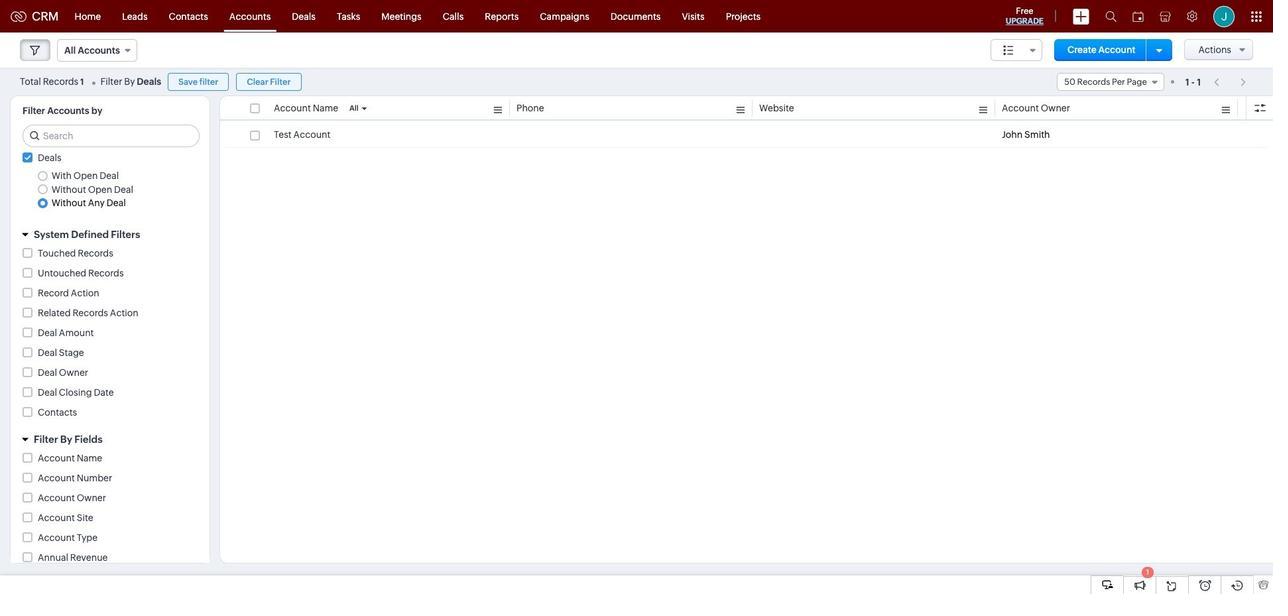 Task type: vqa. For each thing, say whether or not it's contained in the screenshot.
2nd Records
no



Task type: locate. For each thing, give the bounding box(es) containing it.
navigation
[[1208, 72, 1254, 92]]

create menu element
[[1066, 0, 1098, 32]]

Search text field
[[23, 125, 199, 147]]

search image
[[1106, 11, 1117, 22]]

create menu image
[[1074, 8, 1090, 24]]

size image
[[1004, 44, 1015, 56]]

None field
[[57, 39, 137, 62], [991, 39, 1043, 61], [1058, 73, 1165, 91], [57, 39, 137, 62], [1058, 73, 1165, 91]]

profile element
[[1206, 0, 1243, 32]]



Task type: describe. For each thing, give the bounding box(es) containing it.
none field size
[[991, 39, 1043, 61]]

profile image
[[1214, 6, 1235, 27]]

calendar image
[[1133, 11, 1145, 22]]

logo image
[[11, 11, 27, 22]]

search element
[[1098, 0, 1125, 33]]



